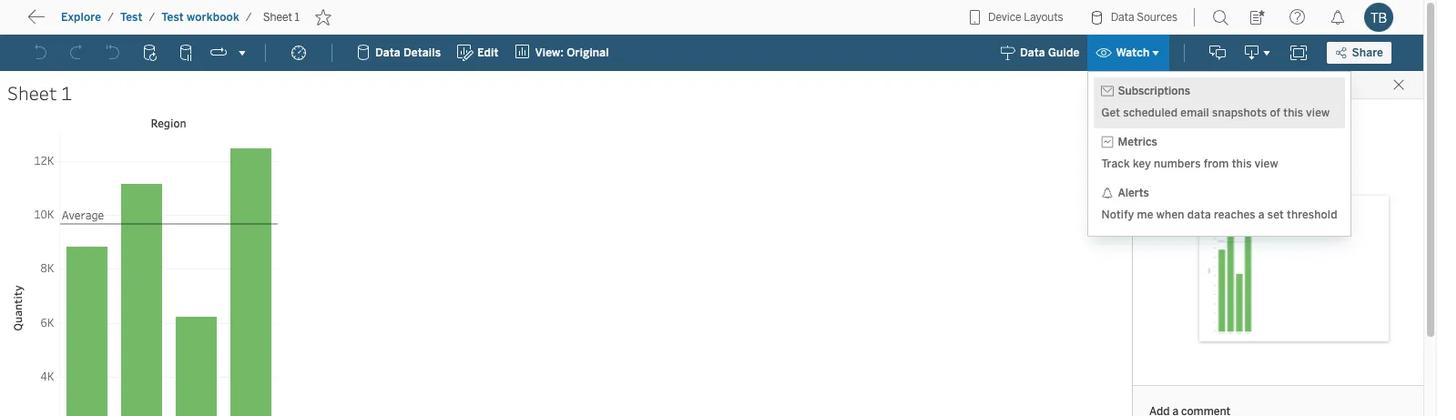 Task type: vqa. For each thing, say whether or not it's contained in the screenshot.
the bottom with
no



Task type: locate. For each thing, give the bounding box(es) containing it.
1
[[295, 11, 300, 24]]

1 horizontal spatial test
[[162, 11, 184, 24]]

0 horizontal spatial /
[[108, 11, 114, 24]]

1 test from the left
[[120, 11, 143, 24]]

skip to content link
[[44, 10, 186, 34]]

3 / from the left
[[246, 11, 252, 24]]

test
[[120, 11, 143, 24], [162, 11, 184, 24]]

skip
[[47, 14, 78, 31]]

/ right test link
[[149, 11, 155, 24]]

test link
[[119, 10, 144, 25]]

2 horizontal spatial /
[[246, 11, 252, 24]]

content
[[100, 14, 157, 31]]

0 horizontal spatial test
[[120, 11, 143, 24]]

/ left test link
[[108, 11, 114, 24]]

/
[[108, 11, 114, 24], [149, 11, 155, 24], [246, 11, 252, 24]]

/ left sheet
[[246, 11, 252, 24]]

test workbook link
[[161, 10, 240, 25]]

1 horizontal spatial /
[[149, 11, 155, 24]]

workbook
[[187, 11, 240, 24]]

sheet
[[263, 11, 292, 24]]



Task type: describe. For each thing, give the bounding box(es) containing it.
explore / test / test workbook /
[[61, 11, 252, 24]]

2 / from the left
[[149, 11, 155, 24]]

sheet 1 element
[[258, 11, 305, 24]]

2 test from the left
[[162, 11, 184, 24]]

skip to content
[[47, 14, 157, 31]]

explore
[[61, 11, 101, 24]]

1 / from the left
[[108, 11, 114, 24]]

explore link
[[60, 10, 102, 25]]

sheet 1
[[263, 11, 300, 24]]

to
[[82, 14, 96, 31]]



